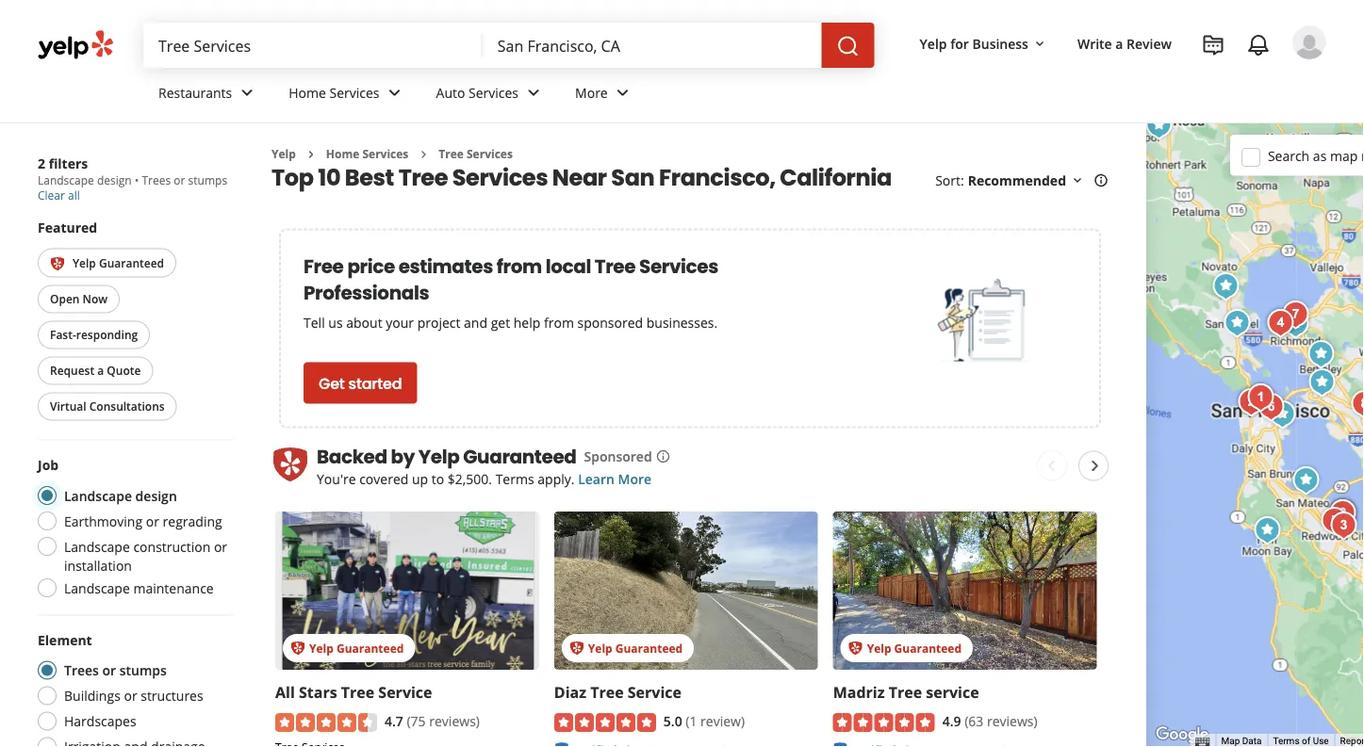 Task type: locate. For each thing, give the bounding box(es) containing it.
quote
[[107, 363, 141, 379]]

4.7 star rating image
[[275, 713, 377, 732]]

map
[[1331, 147, 1358, 165]]

repor link
[[1341, 736, 1365, 747]]

1 horizontal spatial stumps
[[188, 173, 227, 188]]

24 chevron down v2 image
[[523, 81, 545, 104], [612, 81, 634, 104]]

diaz tree and garden service image
[[1325, 495, 1362, 533]]

guaranteed up madriz tree service
[[895, 640, 962, 656]]

izote landscaping image
[[1249, 512, 1287, 550]]

16 yelp guaranteed v2 image up the "diaz" at bottom
[[569, 641, 585, 656]]

0 horizontal spatial a
[[97, 363, 104, 379]]

0 horizontal spatial 16 chevron right v2 image
[[304, 147, 319, 162]]

a inside button
[[97, 363, 104, 379]]

landscape construction or installation
[[64, 538, 227, 575]]

0 vertical spatial a
[[1116, 34, 1124, 52]]

landscape inside 'landscape construction or installation'
[[64, 538, 130, 556]]

write
[[1078, 34, 1113, 52]]

or for stumps
[[102, 662, 116, 680]]

more down near text field at the top of page
[[575, 84, 608, 101]]

1 horizontal spatial a
[[1116, 34, 1124, 52]]

services down find text box
[[330, 84, 380, 101]]

3 yelp guaranteed link from the left
[[833, 512, 1097, 670]]

now
[[83, 292, 108, 307]]

16 verified v2 image
[[554, 742, 569, 748]]

stumps
[[188, 173, 227, 188], [120, 662, 167, 680]]

write a review
[[1078, 34, 1172, 52]]

reviews) for madriz tree service
[[987, 712, 1038, 730]]

1 24 chevron down v2 image from the left
[[236, 81, 259, 104]]

a right write
[[1116, 34, 1124, 52]]

design
[[97, 173, 132, 188], [135, 487, 177, 505]]

auto
[[436, 84, 465, 101]]

landscape down filters
[[38, 173, 94, 188]]

2 24 chevron down v2 image from the left
[[612, 81, 634, 104]]

request a quote button
[[38, 357, 153, 386]]

1 horizontal spatial 16 info v2 image
[[1094, 173, 1109, 188]]

yelp guaranteed up diaz tree service
[[588, 640, 683, 656]]

0 vertical spatial more
[[575, 84, 608, 101]]

sunrise landscaping image
[[1243, 379, 1280, 417]]

repor
[[1341, 736, 1365, 747]]

businesses.
[[647, 314, 718, 332]]

1 vertical spatial design
[[135, 487, 177, 505]]

fast-responding
[[50, 328, 138, 343]]

home right top
[[326, 146, 360, 162]]

and
[[464, 314, 488, 332]]

4.9
[[943, 712, 961, 730]]

a for write
[[1116, 34, 1124, 52]]

1 horizontal spatial design
[[135, 487, 177, 505]]

featured
[[38, 219, 97, 237]]

bernard landscaping image
[[1233, 384, 1271, 422], [1233, 384, 1271, 422]]

stars
[[299, 682, 337, 703]]

1 vertical spatial a
[[97, 363, 104, 379]]

home services
[[289, 84, 380, 101], [326, 146, 409, 162]]

24 chevron down v2 image inside auto services link
[[523, 81, 545, 104]]

yelp for business
[[920, 34, 1029, 52]]

terms left 'of'
[[1274, 736, 1300, 747]]

1 horizontal spatial reviews)
[[987, 712, 1038, 730]]

guaranteed up all stars tree service link on the left bottom
[[337, 640, 404, 656]]

map data
[[1222, 736, 1262, 747]]

design left "•"
[[97, 173, 132, 188]]

0 vertical spatial trees
[[142, 173, 171, 188]]

home services right top
[[326, 146, 409, 162]]

a
[[1116, 34, 1124, 52], [97, 363, 104, 379]]

16 info v2 image for top 10 best tree services near san francisco, california
[[1094, 173, 1109, 188]]

earthmoving
[[64, 512, 143, 530]]

0 vertical spatial terms
[[496, 471, 534, 488]]

review)
[[701, 712, 745, 730]]

None field
[[158, 35, 468, 56], [498, 35, 807, 56]]

home services link
[[274, 68, 421, 123], [326, 146, 409, 162]]

option group containing job
[[32, 456, 234, 603]]

16 chevron right v2 image for home services
[[304, 147, 319, 162]]

life gardens image
[[1325, 495, 1362, 533], [1325, 495, 1362, 533]]

from right help
[[544, 314, 574, 332]]

2 option group from the top
[[32, 632, 234, 748]]

24 chevron down v2 image
[[236, 81, 259, 104], [383, 81, 406, 104]]

1 horizontal spatial yelp guaranteed link
[[554, 512, 818, 670]]

guaranteed up now
[[99, 255, 164, 271]]

1 none field from the left
[[158, 35, 468, 56]]

0 vertical spatial from
[[497, 253, 542, 280]]

yelp guaranteed up madriz tree service
[[867, 640, 962, 656]]

or up construction in the bottom left of the page
[[146, 512, 159, 530]]

2 reviews) from the left
[[987, 712, 1038, 730]]

earthmoving or regrading
[[64, 512, 222, 530]]

landscape for landscape construction or installation
[[64, 538, 130, 556]]

yelp link
[[272, 146, 296, 162]]

learn more link
[[578, 471, 652, 488]]

eco grounds landscaping image
[[1277, 296, 1315, 334]]

24 chevron down v2 image down near text field at the top of page
[[612, 81, 634, 104]]

16 chevron right v2 image left tree services link
[[416, 147, 431, 162]]

hardscapes
[[64, 713, 136, 731]]

filters
[[49, 154, 88, 172]]

1 horizontal spatial 16 chevron right v2 image
[[416, 147, 431, 162]]

virtual
[[50, 399, 86, 415]]

option group
[[32, 456, 234, 603], [32, 632, 234, 748]]

1 horizontal spatial service
[[628, 682, 682, 703]]

landscape
[[38, 173, 94, 188], [64, 487, 132, 505], [64, 538, 130, 556], [64, 579, 130, 597]]

landscape for landscape maintenance
[[64, 579, 130, 597]]

as
[[1314, 147, 1327, 165]]

1 horizontal spatial none field
[[498, 35, 807, 56]]

2 horizontal spatial yelp guaranteed link
[[833, 512, 1097, 670]]

more
[[575, 84, 608, 101], [618, 471, 652, 488]]

auto services link
[[421, 68, 560, 123]]

0 vertical spatial home services link
[[274, 68, 421, 123]]

home down find text box
[[289, 84, 326, 101]]

guaranteed up diaz tree service
[[616, 640, 683, 656]]

all
[[68, 188, 80, 203]]

1 vertical spatial more
[[618, 471, 652, 488]]

24 chevron down v2 image for auto services
[[523, 81, 545, 104]]

terms down yelp guaranteed
[[496, 471, 534, 488]]

near
[[553, 162, 607, 193]]

review
[[1127, 34, 1172, 52]]

1 horizontal spatial terms
[[1274, 736, 1300, 747]]

trees inside 2 filters landscape design • trees or stumps clear all
[[142, 173, 171, 188]]

16 info v2 image right 16 chevron down v2 icon at the right of the page
[[1094, 173, 1109, 188]]

or right "•"
[[174, 173, 185, 188]]

0 horizontal spatial stumps
[[120, 662, 167, 680]]

services right 10
[[363, 146, 409, 162]]

yelp up open now
[[73, 255, 96, 271]]

0 horizontal spatial reviews)
[[429, 712, 480, 730]]

tree right best
[[399, 162, 448, 193]]

tree down auto
[[439, 146, 464, 162]]

landscape up the earthmoving
[[64, 487, 132, 505]]

perez tree service image
[[1346, 386, 1365, 423]]

1 reviews) from the left
[[429, 712, 480, 730]]

0 vertical spatial home services
[[289, 84, 380, 101]]

16 yelp guaranteed v2 image
[[50, 256, 65, 272], [290, 641, 306, 656], [569, 641, 585, 656], [848, 641, 864, 656]]

reviews) right (63
[[987, 712, 1038, 730]]

greg r. image
[[1293, 25, 1327, 59]]

or down trees or stumps at left bottom
[[124, 688, 137, 706]]

or for structures
[[124, 688, 137, 706]]

or for regrading
[[146, 512, 159, 530]]

of
[[1302, 736, 1311, 747]]

0 horizontal spatial trees
[[64, 662, 99, 680]]

for
[[951, 34, 969, 52]]

open now
[[50, 292, 108, 307]]

project
[[417, 314, 461, 332]]

tell
[[304, 314, 325, 332]]

1 option group from the top
[[32, 456, 234, 603]]

0 vertical spatial stumps
[[188, 173, 227, 188]]

24 chevron down v2 image inside 'restaurants' link
[[236, 81, 259, 104]]

reviews) right (75
[[429, 712, 480, 730]]

16 verified v2 image
[[833, 742, 848, 748]]

16 chevron right v2 image
[[304, 147, 319, 162], [416, 147, 431, 162]]

1 24 chevron down v2 image from the left
[[523, 81, 545, 104]]

landscape for landscape design
[[64, 487, 132, 505]]

0 horizontal spatial 24 chevron down v2 image
[[236, 81, 259, 104]]

regrading
[[163, 512, 222, 530]]

None search field
[[143, 23, 879, 68]]

yelp
[[920, 34, 947, 52], [272, 146, 296, 162], [73, 255, 96, 271], [309, 640, 334, 656], [588, 640, 613, 656], [867, 640, 892, 656]]

4.7 (75 reviews)
[[385, 712, 480, 730]]

tree right local on the top of the page
[[595, 253, 636, 280]]

free price estimates from local tree services professionals tell us about your project and get help from sponsored businesses.
[[304, 253, 719, 332]]

home
[[289, 84, 326, 101], [326, 146, 360, 162]]

or inside 2 filters landscape design • trees or stumps clear all
[[174, 173, 185, 188]]

get started
[[319, 373, 402, 394]]

landscape up installation
[[64, 538, 130, 556]]

featured group
[[34, 218, 234, 425]]

0 vertical spatial option group
[[32, 456, 234, 603]]

16 info v2 image
[[1094, 173, 1109, 188], [656, 450, 671, 465]]

free price estimates from local tree services professionals image
[[938, 275, 1032, 369]]

yelp guaranteed link
[[275, 512, 539, 670], [554, 512, 818, 670], [833, 512, 1097, 670]]

1 vertical spatial 16 info v2 image
[[656, 450, 671, 465]]

auto services
[[436, 84, 519, 101]]

2 24 chevron down v2 image from the left
[[383, 81, 406, 104]]

5 star rating image
[[554, 713, 656, 732]]

0 horizontal spatial 24 chevron down v2 image
[[523, 81, 545, 104]]

services inside free price estimates from local tree services professionals tell us about your project and get help from sponsored businesses.
[[639, 253, 719, 280]]

2 16 chevron right v2 image from the left
[[416, 147, 431, 162]]

Near text field
[[498, 35, 807, 56]]

madriz tree service link
[[833, 682, 979, 703]]

16 chevron right v2 image right yelp 'link'
[[304, 147, 319, 162]]

16 yelp guaranteed v2 image up madriz
[[848, 641, 864, 656]]

ig landscapes image
[[1288, 462, 1326, 500]]

0 horizontal spatial more
[[575, 84, 608, 101]]

yelp guaranteed inside button
[[73, 255, 164, 271]]

0 horizontal spatial none field
[[158, 35, 468, 56]]

acer landscaping & tree care image
[[1325, 495, 1362, 533]]

24 chevron down v2 image for restaurants
[[236, 81, 259, 104]]

tree right stars
[[341, 682, 375, 703]]

1 horizontal spatial 24 chevron down v2 image
[[383, 81, 406, 104]]

price
[[347, 253, 395, 280]]

home services link right top
[[326, 146, 409, 162]]

madriz tree service
[[833, 682, 979, 703]]

24 chevron down v2 image left auto
[[383, 81, 406, 104]]

16 chevron down v2 image
[[1033, 36, 1048, 52]]

0 vertical spatial home
[[289, 84, 326, 101]]

or down regrading
[[214, 538, 227, 556]]

1 vertical spatial option group
[[32, 632, 234, 748]]

16 chevron down v2 image
[[1070, 173, 1086, 188]]

yelp guaranteed up all stars tree service link on the left bottom
[[309, 640, 404, 656]]

trees or stumps
[[64, 662, 167, 680]]

stumps up buildings or structures
[[120, 662, 167, 680]]

0 horizontal spatial from
[[497, 253, 542, 280]]

jc tree care & landscape image
[[1326, 507, 1363, 545]]

24 chevron down v2 image right restaurants in the left of the page
[[236, 81, 259, 104]]

0 horizontal spatial yelp guaranteed link
[[275, 512, 539, 670]]

home services link down find field
[[274, 68, 421, 123]]

yelp left for
[[920, 34, 947, 52]]

local
[[546, 253, 591, 280]]

16 yelp guaranteed v2 image up open
[[50, 256, 65, 272]]

1 horizontal spatial trees
[[142, 173, 171, 188]]

data
[[1243, 736, 1262, 747]]

or up the buildings at bottom left
[[102, 662, 116, 680]]

yelp left 10
[[272, 146, 296, 162]]

0 horizontal spatial design
[[97, 173, 132, 188]]

from left local on the top of the page
[[497, 253, 542, 280]]

to
[[432, 471, 444, 488]]

more down sponsored
[[618, 471, 652, 488]]

16 yelp guaranteed v2 image inside yelp guaranteed button
[[50, 256, 65, 272]]

24 chevron down v2 image inside more link
[[612, 81, 634, 104]]

map data button
[[1222, 735, 1262, 748]]

1 16 chevron right v2 image from the left
[[304, 147, 319, 162]]

trees
[[142, 173, 171, 188], [64, 662, 99, 680]]

estimates
[[399, 253, 493, 280]]

24 chevron down v2 image right auto services
[[523, 81, 545, 104]]

reviews)
[[429, 712, 480, 730], [987, 712, 1038, 730]]

a left "quote"
[[97, 363, 104, 379]]

services up 'businesses.'
[[639, 253, 719, 280]]

sponsored
[[584, 448, 652, 466]]

responding
[[76, 328, 138, 343]]

yelp guaranteed for madriz
[[867, 640, 962, 656]]

stumps right "•"
[[188, 173, 227, 188]]

1 horizontal spatial 24 chevron down v2 image
[[612, 81, 634, 104]]

1 horizontal spatial from
[[544, 314, 574, 332]]

1 vertical spatial terms
[[1274, 736, 1300, 747]]

16 yelp guaranteed v2 image up all
[[290, 641, 306, 656]]

clear
[[38, 188, 65, 203]]

design up "earthmoving or regrading"
[[135, 487, 177, 505]]

1 vertical spatial stumps
[[120, 662, 167, 680]]

trees up the buildings at bottom left
[[64, 662, 99, 680]]

16 yelp guaranteed v2 image for madriz tree service
[[848, 641, 864, 656]]

buildings
[[64, 688, 121, 706]]

yelp for business button
[[913, 26, 1055, 60]]

trees right "•"
[[142, 173, 171, 188]]

good deal clean-up & tree services image
[[1264, 396, 1302, 434]]

(75
[[407, 712, 426, 730]]

tree inside free price estimates from local tree services professionals tell us about your project and get help from sponsored businesses.
[[595, 253, 636, 280]]

16 info v2 image right sponsored
[[656, 450, 671, 465]]

1 horizontal spatial more
[[618, 471, 652, 488]]

ponderosa tree service image
[[1303, 336, 1341, 373]]

0 vertical spatial 16 info v2 image
[[1094, 173, 1109, 188]]

guaranteed for all
[[337, 640, 404, 656]]

2 none field from the left
[[498, 35, 807, 56]]

0 horizontal spatial service
[[379, 682, 432, 703]]

construction
[[133, 538, 211, 556]]

1 yelp guaranteed link from the left
[[275, 512, 539, 670]]

0 horizontal spatial 16 info v2 image
[[656, 450, 671, 465]]

service up 5.0 on the bottom of the page
[[628, 682, 682, 703]]

0 vertical spatial design
[[97, 173, 132, 188]]

2 yelp guaranteed link from the left
[[554, 512, 818, 670]]

home services down find text box
[[289, 84, 380, 101]]

service up (75
[[379, 682, 432, 703]]

landscape down installation
[[64, 579, 130, 597]]

yelp guaranteed up now
[[73, 255, 164, 271]]



Task type: describe. For each thing, give the bounding box(es) containing it.
yelp guaranteed for diaz
[[588, 640, 683, 656]]

tree services
[[439, 146, 513, 162]]

16 chevron right v2 image for tree services
[[416, 147, 431, 162]]

guzman landscaping image
[[1262, 305, 1300, 342]]

write a review link
[[1070, 26, 1180, 60]]

guaranteed inside yelp guaranteed button
[[99, 255, 164, 271]]

2 filters landscape design • trees or stumps clear all
[[38, 154, 227, 203]]

installation
[[64, 557, 132, 575]]

prune buggy image
[[1253, 389, 1291, 426]]

(63
[[965, 712, 984, 730]]

recommended
[[968, 172, 1067, 189]]

fast-responding button
[[38, 322, 150, 350]]

search as map m
[[1268, 147, 1365, 165]]

terms of use
[[1274, 736, 1329, 747]]

google image
[[1152, 723, 1214, 748]]

restaurants link
[[143, 68, 274, 123]]

use
[[1313, 736, 1329, 747]]

•
[[135, 173, 139, 188]]

yelp guaranteed
[[419, 444, 577, 470]]

yelp up stars
[[309, 640, 334, 656]]

request a quote
[[50, 363, 141, 379]]

job
[[38, 457, 59, 475]]

yelp inside featured group
[[73, 255, 96, 271]]

1 vertical spatial from
[[544, 314, 574, 332]]

tree up 5 star rating image
[[591, 682, 624, 703]]

4.9 (63 reviews)
[[943, 712, 1038, 730]]

home services inside the business categories element
[[289, 84, 380, 101]]

diaz tree service image
[[1219, 305, 1257, 342]]

none field near
[[498, 35, 807, 56]]

consultations
[[89, 399, 165, 415]]

about
[[346, 314, 383, 332]]

option group containing element
[[32, 632, 234, 748]]

business categories element
[[143, 68, 1327, 123]]

us
[[328, 314, 343, 332]]

1 service from the left
[[379, 682, 432, 703]]

madriz
[[833, 682, 885, 703]]

10
[[318, 162, 341, 193]]

guaranteed for madriz
[[895, 640, 962, 656]]

madriz tree service image
[[1277, 306, 1315, 343]]

24 chevron down v2 image for home services
[[383, 81, 406, 104]]

yelp up diaz tree service
[[588, 640, 613, 656]]

you're
[[317, 471, 356, 488]]

Find text field
[[158, 35, 468, 56]]

san
[[611, 162, 655, 193]]

search
[[1268, 147, 1310, 165]]

4.7
[[385, 712, 403, 730]]

buildings or structures
[[64, 688, 203, 706]]

sort:
[[936, 172, 964, 189]]

francisco,
[[659, 162, 776, 193]]

business
[[973, 34, 1029, 52]]

map region
[[1056, 0, 1365, 748]]

tree up the 4.9 star rating image
[[889, 682, 922, 703]]

tree services link
[[439, 146, 513, 162]]

1 vertical spatial trees
[[64, 662, 99, 680]]

or inside 'landscape construction or installation'
[[214, 538, 227, 556]]

landscape maintenance
[[64, 579, 214, 597]]

recommended button
[[968, 172, 1086, 189]]

yelp up madriz
[[867, 640, 892, 656]]

more inside more link
[[575, 84, 608, 101]]

get started button
[[304, 363, 417, 404]]

16 yelp guaranteed v2 image for diaz tree service
[[569, 641, 585, 656]]

jv gardening & landscaping image
[[1304, 364, 1342, 402]]

free
[[304, 253, 344, 280]]

map
[[1222, 736, 1240, 747]]

home inside the business categories element
[[289, 84, 326, 101]]

diaz tree service link
[[554, 682, 682, 703]]

next image
[[1084, 455, 1107, 478]]

(1
[[686, 712, 697, 730]]

brothers services tree care image
[[1316, 503, 1354, 540]]

stumps inside 2 filters landscape design • trees or stumps clear all
[[188, 173, 227, 188]]

notifications image
[[1248, 34, 1270, 57]]

service
[[926, 682, 979, 703]]

a for request
[[97, 363, 104, 379]]

diaz tree service
[[554, 682, 682, 703]]

16 yelp guaranteed v2 image for all stars tree service
[[290, 641, 306, 656]]

virtual consultations button
[[38, 393, 177, 421]]

all stars tree service link
[[275, 682, 432, 703]]

design inside 2 filters landscape design • trees or stumps clear all
[[97, 173, 132, 188]]

24 chevron down v2 image for more
[[612, 81, 634, 104]]

california
[[780, 162, 892, 193]]

guzman landscaping image
[[1262, 305, 1300, 342]]

2 service from the left
[[628, 682, 682, 703]]

none field find
[[158, 35, 468, 56]]

user actions element
[[905, 24, 1353, 140]]

started
[[349, 373, 402, 394]]

yelp inside the user actions element
[[920, 34, 947, 52]]

get
[[319, 373, 345, 394]]

top
[[272, 162, 314, 193]]

5.0 (1 review)
[[664, 712, 745, 730]]

guaranteed for diaz
[[616, 640, 683, 656]]

yelp guaranteed link for all stars tree service
[[275, 512, 539, 670]]

restaurants
[[158, 84, 232, 101]]

request
[[50, 363, 94, 379]]

0 horizontal spatial terms
[[496, 471, 534, 488]]

search image
[[837, 35, 860, 58]]

covered
[[359, 471, 409, 488]]

sponsored
[[578, 314, 643, 332]]

m
[[1362, 147, 1365, 165]]

diaz
[[554, 682, 587, 703]]

landscape inside 2 filters landscape design • trees or stumps clear all
[[38, 173, 94, 188]]

1 vertical spatial home services
[[326, 146, 409, 162]]

apply.
[[538, 471, 575, 488]]

all stars tree service image
[[1208, 268, 1245, 306]]

all
[[275, 682, 295, 703]]

5.0
[[664, 712, 682, 730]]

help
[[514, 314, 541, 332]]

1 vertical spatial home
[[326, 146, 360, 162]]

more link
[[560, 68, 650, 123]]

top 10 best tree services near san francisco, california
[[272, 162, 892, 193]]

element
[[38, 632, 92, 650]]

all stars tree service
[[275, 682, 432, 703]]

fast-
[[50, 328, 76, 343]]

keyboard shortcuts image
[[1195, 738, 1210, 747]]

projects image
[[1202, 34, 1225, 57]]

1 vertical spatial home services link
[[326, 146, 409, 162]]

learn
[[578, 471, 615, 488]]

services right auto
[[469, 84, 519, 101]]

virtual consultations
[[50, 399, 165, 415]]

best
[[345, 162, 394, 193]]

backed by yelp guaranteed
[[317, 444, 577, 470]]

services left near
[[452, 162, 548, 193]]

services down auto services link
[[467, 146, 513, 162]]

backed
[[317, 444, 387, 470]]

$2,500.
[[448, 471, 492, 488]]

skyview tree experts image
[[1141, 107, 1178, 144]]

4.9 star rating image
[[833, 713, 935, 732]]

16 info v2 image for backed by yelp guaranteed
[[656, 450, 671, 465]]

yelp guaranteed for all
[[309, 640, 404, 656]]

reviews) for all stars tree service
[[429, 712, 480, 730]]

yelp guaranteed link for diaz tree service
[[554, 512, 818, 670]]

previous image
[[1041, 455, 1063, 478]]

yelp guaranteed link for madriz tree service
[[833, 512, 1097, 670]]

sunrise landscaping image
[[1243, 379, 1280, 417]]



Task type: vqa. For each thing, say whether or not it's contained in the screenshot.
potatoes
no



